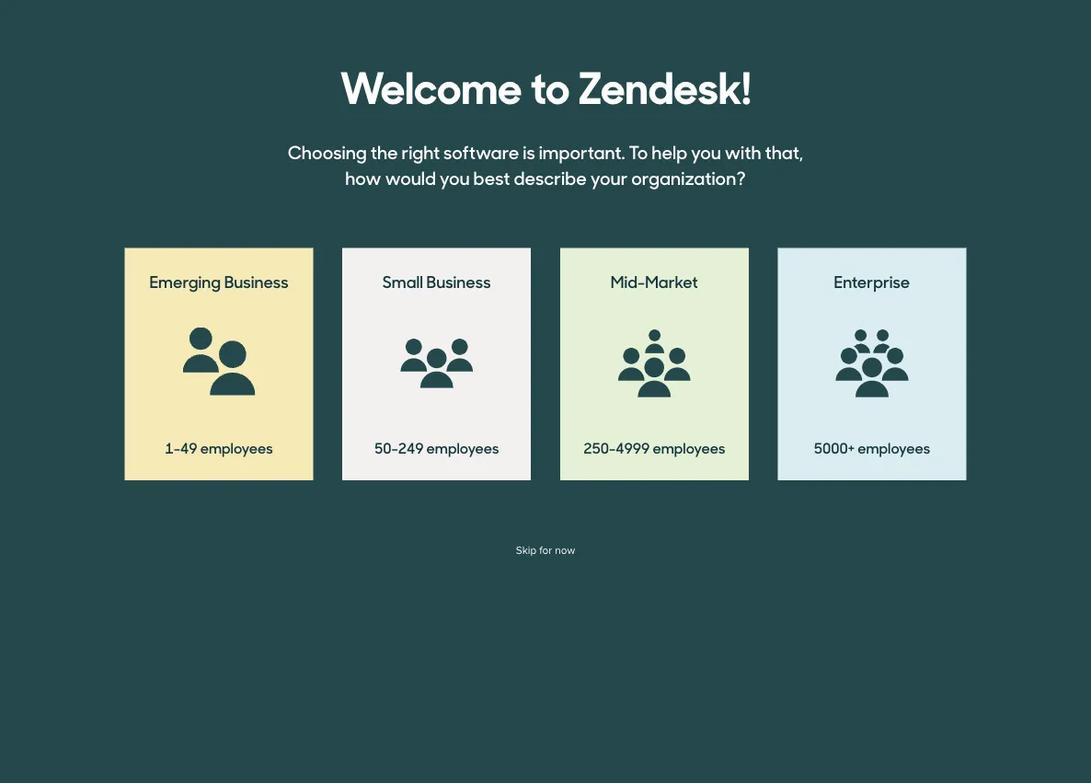 Task type: vqa. For each thing, say whether or not it's contained in the screenshot.
important.
yes



Task type: locate. For each thing, give the bounding box(es) containing it.
0 horizontal spatial business
[[224, 270, 289, 293]]

3 employees from the left
[[653, 437, 726, 458]]

organization?
[[632, 164, 746, 190]]

mid-market
[[611, 270, 698, 293]]

to
[[530, 52, 570, 116]]

zendesk!
[[578, 52, 751, 116]]

with
[[725, 138, 762, 164]]

business
[[224, 270, 289, 293], [427, 270, 491, 293]]

market
[[645, 270, 698, 293]]

employees
[[200, 437, 273, 458], [427, 437, 499, 458], [653, 437, 726, 458], [858, 437, 930, 458]]

describe
[[514, 164, 587, 190]]

5000+ employees
[[814, 437, 930, 458]]

250-
[[584, 437, 616, 458]]

4 employees from the left
[[858, 437, 930, 458]]

welcome
[[340, 52, 522, 116]]

important.
[[539, 138, 625, 164]]

now
[[555, 544, 575, 557]]

2 employees from the left
[[427, 437, 499, 458]]

2 business from the left
[[427, 270, 491, 293]]

4999
[[616, 437, 650, 458]]

for
[[539, 544, 552, 557]]

to
[[629, 138, 648, 164]]

employees right 5000+ at the right bottom of the page
[[858, 437, 930, 458]]

skip for now link
[[516, 544, 575, 557]]

choosing the right software is important. to help you with that, how would you best describe your organization?
[[288, 138, 804, 190]]

250-4999 employees
[[584, 437, 726, 458]]

employees right 49
[[200, 437, 273, 458]]

business right small
[[427, 270, 491, 293]]

smb image
[[401, 339, 473, 389]]

mid market image
[[618, 330, 691, 398]]

you right help
[[691, 138, 721, 164]]

50-249 employees
[[374, 437, 499, 458]]

small business
[[383, 270, 491, 293]]

1 employees from the left
[[200, 437, 273, 458]]

50-
[[374, 437, 398, 458]]

1-
[[165, 437, 180, 458]]

you
[[691, 138, 721, 164], [440, 164, 470, 190]]

1 business from the left
[[224, 270, 289, 293]]

emerging
[[150, 270, 221, 293]]

you left the best
[[440, 164, 470, 190]]

employees right "249"
[[427, 437, 499, 458]]

is
[[523, 138, 535, 164]]

employees right 4999
[[653, 437, 726, 458]]

business right emerging on the left top of the page
[[224, 270, 289, 293]]

1 horizontal spatial business
[[427, 270, 491, 293]]

employees for mid-market
[[653, 437, 726, 458]]



Task type: describe. For each thing, give the bounding box(es) containing it.
mid-
[[611, 270, 645, 293]]

business for emerging business
[[224, 270, 289, 293]]

249
[[398, 437, 424, 458]]

software
[[444, 138, 519, 164]]

would
[[385, 164, 436, 190]]

employees for emerging business
[[200, 437, 273, 458]]

esmb image
[[183, 327, 255, 400]]

1-49 employees
[[165, 437, 273, 458]]

choosing
[[288, 138, 367, 164]]

5000+
[[814, 437, 855, 458]]

1 horizontal spatial you
[[691, 138, 721, 164]]

49
[[180, 437, 197, 458]]

enterprise
[[834, 270, 910, 293]]

business for small business
[[427, 270, 491, 293]]

your
[[591, 164, 628, 190]]

how
[[345, 164, 382, 190]]

employees for small business
[[427, 437, 499, 458]]

emerging business
[[150, 270, 289, 293]]

enterprise image
[[836, 330, 909, 398]]

small
[[383, 270, 423, 293]]

the
[[371, 138, 398, 164]]

skip for now
[[516, 544, 575, 557]]

0 horizontal spatial you
[[440, 164, 470, 190]]

right
[[402, 138, 440, 164]]

help
[[652, 138, 688, 164]]

welcome to zendesk!
[[340, 52, 751, 116]]

best
[[474, 164, 510, 190]]

that,
[[765, 138, 804, 164]]

skip
[[516, 544, 537, 557]]



